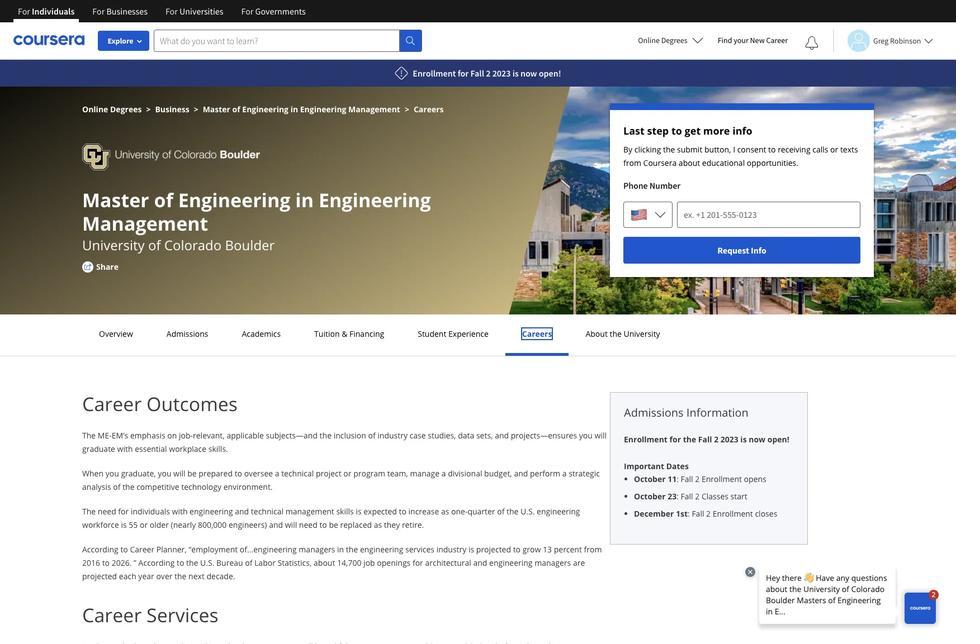 Task type: vqa. For each thing, say whether or not it's contained in the screenshot.
Marketing inside professional certificate Google Digital Marketing & E-commerce
no



Task type: locate. For each thing, give the bounding box(es) containing it.
they
[[384, 520, 400, 531]]

for inside the need for individuals with engineering and technical management skills is expected to increase as one-quarter of the u.s. engineering workforce is 55 or older (nearly 800,000 engineers) and will need to be replaced as they retire.
[[118, 507, 129, 517]]

1 horizontal spatial master
[[203, 104, 230, 115]]

fall for october 11 : fall 2 enrollment opens
[[681, 474, 693, 485]]

next
[[188, 571, 205, 582]]

0 horizontal spatial university
[[82, 236, 145, 254]]

2 vertical spatial or
[[140, 520, 148, 531]]

1 vertical spatial u.s.
[[200, 558, 214, 569]]

the left me-
[[82, 431, 96, 441]]

a right perform
[[562, 469, 567, 479]]

0 horizontal spatial online
[[82, 104, 108, 115]]

you
[[579, 431, 593, 441], [105, 469, 119, 479], [158, 469, 171, 479]]

list item containing october 23
[[634, 491, 794, 503]]

0 vertical spatial will
[[595, 431, 607, 441]]

explore button
[[98, 31, 149, 51]]

2 vertical spatial will
[[285, 520, 297, 531]]

0 vertical spatial now
[[521, 68, 537, 79]]

2016
[[82, 558, 100, 569]]

0 vertical spatial :
[[677, 474, 679, 485]]

for left governments
[[241, 6, 254, 17]]

to right '2016'
[[102, 558, 110, 569]]

0 horizontal spatial degrees
[[110, 104, 142, 115]]

for for individuals
[[18, 6, 30, 17]]

0 horizontal spatial about
[[314, 558, 335, 569]]

1 vertical spatial university
[[624, 329, 660, 339]]

need down management
[[299, 520, 317, 531]]

1 vertical spatial october
[[634, 491, 666, 502]]

university inside 'master of engineering in engineering management university of colorado boulder'
[[82, 236, 145, 254]]

1 vertical spatial admissions
[[624, 405, 684, 420]]

0 horizontal spatial projected
[[82, 571, 117, 582]]

1 vertical spatial degrees
[[110, 104, 142, 115]]

2 vertical spatial :
[[688, 509, 690, 519]]

request
[[717, 245, 749, 256]]

projects—ensures
[[511, 431, 577, 441]]

1 horizontal spatial a
[[442, 469, 446, 479]]

the left inclusion
[[320, 431, 332, 441]]

for
[[18, 6, 30, 17], [92, 6, 105, 17], [165, 6, 178, 17], [241, 6, 254, 17]]

important
[[624, 461, 664, 472]]

0 horizontal spatial be
[[187, 469, 197, 479]]

3 a from the left
[[562, 469, 567, 479]]

as left one-
[[441, 507, 449, 517]]

1 horizontal spatial university
[[624, 329, 660, 339]]

request info
[[717, 245, 766, 256]]

according up '2016'
[[82, 545, 118, 555]]

1 horizontal spatial from
[[623, 158, 641, 168]]

be up the technology
[[187, 469, 197, 479]]

be inside the need for individuals with engineering and technical management skills is expected to increase as one-quarter of the u.s. engineering workforce is 55 or older (nearly 800,000 engineers) and will need to be replaced as they retire.
[[329, 520, 338, 531]]

university right about
[[624, 329, 660, 339]]

as down expected
[[374, 520, 382, 531]]

of inside the need for individuals with engineering and technical management skills is expected to increase as one-quarter of the u.s. engineering workforce is 55 or older (nearly 800,000 engineers) and will need to be replaced as they retire.
[[497, 507, 505, 517]]

the up coursera
[[663, 144, 675, 155]]

2 for from the left
[[92, 6, 105, 17]]

will down management
[[285, 520, 297, 531]]

to left the grow
[[513, 545, 521, 555]]

Phone Number telephone field
[[677, 201, 860, 228]]

to down management
[[319, 520, 327, 531]]

degrees inside popup button
[[661, 35, 688, 45]]

1 vertical spatial technical
[[251, 507, 283, 517]]

student experience
[[418, 329, 489, 339]]

projected down '2016'
[[82, 571, 117, 582]]

boulder
[[225, 236, 275, 254]]

0 horizontal spatial careers
[[414, 104, 444, 115]]

labor
[[254, 558, 276, 569]]

to up "environment."
[[235, 469, 242, 479]]

openings
[[377, 558, 411, 569]]

0 vertical spatial about
[[679, 158, 700, 168]]

or right calls at top
[[830, 144, 838, 155]]

1 horizontal spatial now
[[749, 434, 765, 445]]

1 vertical spatial with
[[172, 507, 188, 517]]

0 horizontal spatial master
[[82, 187, 149, 213]]

1 vertical spatial or
[[344, 469, 351, 479]]

about left 14,700
[[314, 558, 335, 569]]

0 vertical spatial october
[[634, 474, 666, 485]]

the inside the need for individuals with engineering and technical management skills is expected to increase as one-quarter of the u.s. engineering workforce is 55 or older (nearly 800,000 engineers) and will need to be replaced as they retire.
[[82, 507, 96, 517]]

and right architectural
[[473, 558, 487, 569]]

you up competitive
[[158, 469, 171, 479]]

list item up december 1st : fall 2 enrollment closes
[[634, 491, 794, 503]]

1 horizontal spatial projected
[[476, 545, 511, 555]]

u.s. up the grow
[[521, 507, 535, 517]]

0 vertical spatial degrees
[[661, 35, 688, 45]]

0 vertical spatial according
[[82, 545, 118, 555]]

last
[[623, 124, 645, 138]]

: for october 23
[[677, 491, 679, 502]]

to inside by clicking the submit button, i consent to receiving calls or texts from coursera about educational opportunities.
[[768, 144, 776, 155]]

october down important
[[634, 474, 666, 485]]

to left get on the top right
[[671, 124, 682, 138]]

online
[[638, 35, 660, 45], [82, 104, 108, 115]]

team,
[[387, 469, 408, 479]]

1 for from the left
[[18, 6, 30, 17]]

career down each
[[82, 603, 142, 628]]

industry inside according to career planner, "employment of...engineering managers in the engineering services industry is projected to grow 13 percent from 2016 to 2026. " according to the u.s. bureau of labor statistics, about 14,700 job openings for architectural and engineering managers are projected each year over the next decade.
[[436, 545, 466, 555]]

1 vertical spatial in
[[295, 187, 314, 213]]

will inside the need for individuals with engineering and technical management skills is expected to increase as one-quarter of the u.s. engineering workforce is 55 or older (nearly 800,000 engineers) and will need to be replaced as they retire.
[[285, 520, 297, 531]]

3 for from the left
[[165, 6, 178, 17]]

be down skills
[[329, 520, 338, 531]]

0 horizontal spatial from
[[584, 545, 602, 555]]

managers
[[299, 545, 335, 555], [535, 558, 571, 569]]

will up strategic
[[595, 431, 607, 441]]

1 horizontal spatial with
[[172, 507, 188, 517]]

0 vertical spatial the
[[82, 431, 96, 441]]

with down em's
[[117, 444, 133, 455]]

0 vertical spatial as
[[441, 507, 449, 517]]

start
[[731, 491, 747, 502]]

greg
[[873, 36, 889, 46]]

october up december
[[634, 491, 666, 502]]

: for december 1st
[[688, 509, 690, 519]]

october
[[634, 474, 666, 485], [634, 491, 666, 502]]

the for the me-em's emphasis on job-relevant, applicable subjects—and the inclusion of industry case studies, data sets, and projects—ensures you will graduate with essential workplace skills.
[[82, 431, 96, 441]]

or right the project in the left bottom of the page
[[344, 469, 351, 479]]

1 horizontal spatial will
[[285, 520, 297, 531]]

submit
[[677, 144, 702, 155]]

receiving
[[778, 144, 811, 155]]

october 23 : fall 2 classes start
[[634, 491, 747, 502]]

1 vertical spatial master
[[82, 187, 149, 213]]

according up over at the left bottom
[[138, 558, 175, 569]]

information
[[686, 405, 749, 420]]

4 for from the left
[[241, 6, 254, 17]]

0 horizontal spatial admissions
[[167, 329, 208, 339]]

0 vertical spatial open!
[[539, 68, 561, 79]]

0 vertical spatial or
[[830, 144, 838, 155]]

and inside according to career planner, "employment of...engineering managers in the engineering services industry is projected to grow 13 percent from 2016 to 2026. " according to the u.s. bureau of labor statistics, about 14,700 job openings for architectural and engineering managers are projected each year over the next decade.
[[473, 558, 487, 569]]

you up strategic
[[579, 431, 593, 441]]

need up workforce
[[98, 507, 116, 517]]

2 october from the top
[[634, 491, 666, 502]]

1 horizontal spatial open!
[[768, 434, 789, 445]]

1 vertical spatial according
[[138, 558, 175, 569]]

of inside the me-em's emphasis on job-relevant, applicable subjects—and the inclusion of industry case studies, data sets, and projects—ensures you will graduate with essential workplace skills.
[[368, 431, 376, 441]]

1 vertical spatial :
[[677, 491, 679, 502]]

the up 14,700
[[346, 545, 358, 555]]

career up me-
[[82, 391, 142, 417]]

career inside according to career planner, "employment of...engineering managers in the engineering services industry is projected to grow 13 percent from 2016 to 2026. " according to the u.s. bureau of labor statistics, about 14,700 job openings for architectural and engineering managers are projected each year over the next decade.
[[130, 545, 154, 555]]

1 horizontal spatial be
[[329, 520, 338, 531]]

0 vertical spatial from
[[623, 158, 641, 168]]

1 the from the top
[[82, 431, 96, 441]]

1 vertical spatial list item
[[634, 491, 794, 503]]

0 horizontal spatial with
[[117, 444, 133, 455]]

career right new
[[766, 35, 788, 45]]

the down admissions information
[[683, 434, 696, 445]]

2 vertical spatial in
[[337, 545, 344, 555]]

the right quarter
[[507, 507, 519, 517]]

0 vertical spatial projected
[[476, 545, 511, 555]]

you right when
[[105, 469, 119, 479]]

university up 'share' button
[[82, 236, 145, 254]]

now
[[521, 68, 537, 79], [749, 434, 765, 445]]

engineering down the grow
[[489, 558, 533, 569]]

1 vertical spatial be
[[329, 520, 338, 531]]

or inside 'when you graduate, you will be prepared to oversee a technical project or program team, manage a divisional budget, and perform a strategic analysis of the competitive technology environment.'
[[344, 469, 351, 479]]

1 horizontal spatial admissions
[[624, 405, 684, 420]]

u.s. inside according to career planner, "employment of...engineering managers in the engineering services industry is projected to grow 13 percent from 2016 to 2026. " according to the u.s. bureau of labor statistics, about 14,700 job openings for architectural and engineering managers are projected each year over the next decade.
[[200, 558, 214, 569]]

or
[[830, 144, 838, 155], [344, 469, 351, 479], [140, 520, 148, 531]]

the inside the me-em's emphasis on job-relevant, applicable subjects—and the inclusion of industry case studies, data sets, and projects—ensures you will graduate with essential workplace skills.
[[82, 431, 96, 441]]

1 horizontal spatial online
[[638, 35, 660, 45]]

degrees left find
[[661, 35, 688, 45]]

1st
[[676, 509, 688, 519]]

0 vertical spatial industry
[[378, 431, 408, 441]]

the right about
[[610, 329, 622, 339]]

for left businesses
[[92, 6, 105, 17]]

from down by
[[623, 158, 641, 168]]

find your new career link
[[712, 34, 793, 48]]

consent
[[737, 144, 766, 155]]

of inside 'when you graduate, you will be prepared to oversee a technical project or program team, manage a divisional budget, and perform a strategic analysis of the competitive technology environment.'
[[113, 482, 120, 493]]

0 horizontal spatial management
[[82, 211, 208, 237]]

2 vertical spatial list item
[[634, 508, 794, 520]]

1 horizontal spatial 2023
[[721, 434, 738, 445]]

0 horizontal spatial >
[[146, 104, 151, 115]]

:
[[677, 474, 679, 485], [677, 491, 679, 502], [688, 509, 690, 519]]

>
[[146, 104, 151, 115], [194, 104, 198, 115], [405, 104, 409, 115]]

and up engineers)
[[235, 507, 249, 517]]

None search field
[[154, 29, 422, 52]]

1 vertical spatial now
[[749, 434, 765, 445]]

older
[[150, 520, 169, 531]]

online degrees button
[[629, 28, 712, 53]]

closes
[[755, 509, 777, 519]]

0 vertical spatial online
[[638, 35, 660, 45]]

and right budget,
[[514, 469, 528, 479]]

2 horizontal spatial a
[[562, 469, 567, 479]]

1 horizontal spatial >
[[194, 104, 198, 115]]

u.s. inside the need for individuals with engineering and technical management skills is expected to increase as one-quarter of the u.s. engineering workforce is 55 or older (nearly 800,000 engineers) and will need to be replaced as they retire.
[[521, 507, 535, 517]]

degrees for online degrees > business > master of engineering in engineering management > careers
[[110, 104, 142, 115]]

2 horizontal spatial will
[[595, 431, 607, 441]]

to
[[671, 124, 682, 138], [768, 144, 776, 155], [235, 469, 242, 479], [399, 507, 406, 517], [319, 520, 327, 531], [120, 545, 128, 555], [513, 545, 521, 555], [102, 558, 110, 569], [177, 558, 184, 569]]

1 horizontal spatial managers
[[535, 558, 571, 569]]

according to career planner, "employment of...engineering managers in the engineering services industry is projected to grow 13 percent from 2016 to 2026. " according to the u.s. bureau of labor statistics, about 14,700 job openings for architectural and engineering managers are projected each year over the next decade.
[[82, 545, 602, 582]]

0 vertical spatial be
[[187, 469, 197, 479]]

list item up classes
[[634, 474, 794, 485]]

1 horizontal spatial need
[[299, 520, 317, 531]]

1 vertical spatial open!
[[768, 434, 789, 445]]

2 the from the top
[[82, 507, 96, 517]]

0 horizontal spatial industry
[[378, 431, 408, 441]]

technical up engineers)
[[251, 507, 283, 517]]

1 vertical spatial online
[[82, 104, 108, 115]]

0 vertical spatial in
[[291, 104, 298, 115]]

master inside 'master of engineering in engineering management university of colorado boulder'
[[82, 187, 149, 213]]

list
[[628, 474, 794, 520]]

competitive
[[137, 482, 179, 493]]

0 horizontal spatial or
[[140, 520, 148, 531]]

to up the opportunities.
[[768, 144, 776, 155]]

the down graduate,
[[123, 482, 134, 493]]

texts
[[840, 144, 858, 155]]

a right oversee
[[275, 469, 279, 479]]

degrees left the business
[[110, 104, 142, 115]]

1 vertical spatial industry
[[436, 545, 466, 555]]

technical left the project in the left bottom of the page
[[281, 469, 314, 479]]

1 horizontal spatial or
[[344, 469, 351, 479]]

online degrees link
[[82, 104, 142, 115]]

1 vertical spatial 2023
[[721, 434, 738, 445]]

and right "sets,"
[[495, 431, 509, 441]]

about down submit
[[679, 158, 700, 168]]

: up 1st
[[677, 491, 679, 502]]

essential
[[135, 444, 167, 455]]

: down dates
[[677, 474, 679, 485]]

1 horizontal spatial about
[[679, 158, 700, 168]]

1 list item from the top
[[634, 474, 794, 485]]

2 horizontal spatial you
[[579, 431, 593, 441]]

the up workforce
[[82, 507, 96, 517]]

technical inside the need for individuals with engineering and technical management skills is expected to increase as one-quarter of the u.s. engineering workforce is 55 or older (nearly 800,000 engineers) and will need to be replaced as they retire.
[[251, 507, 283, 517]]

for inside according to career planner, "employment of...engineering managers in the engineering services industry is projected to grow 13 percent from 2016 to 2026. " according to the u.s. bureau of labor statistics, about 14,700 job openings for architectural and engineering managers are projected each year over the next decade.
[[413, 558, 423, 569]]

admissions link
[[163, 329, 212, 339]]

0 horizontal spatial now
[[521, 68, 537, 79]]

0 vertical spatial management
[[348, 104, 400, 115]]

from inside according to career planner, "employment of...engineering managers in the engineering services industry is projected to grow 13 percent from 2016 to 2026. " according to the u.s. bureau of labor statistics, about 14,700 job openings for architectural and engineering managers are projected each year over the next decade.
[[584, 545, 602, 555]]

a right manage
[[442, 469, 446, 479]]

1 october from the top
[[634, 474, 666, 485]]

0 vertical spatial technical
[[281, 469, 314, 479]]

projected left the grow
[[476, 545, 511, 555]]

about
[[679, 158, 700, 168], [314, 558, 335, 569]]

1 vertical spatial from
[[584, 545, 602, 555]]

are
[[573, 558, 585, 569]]

online for online degrees > business > master of engineering in engineering management > careers
[[82, 104, 108, 115]]

0 vertical spatial with
[[117, 444, 133, 455]]

academics
[[242, 329, 281, 339]]

0 vertical spatial careers
[[414, 104, 444, 115]]

master of engineering in engineering management university of colorado boulder
[[82, 187, 431, 254]]

for governments
[[241, 6, 306, 17]]

online inside popup button
[[638, 35, 660, 45]]

list item
[[634, 474, 794, 485], [634, 491, 794, 503], [634, 508, 794, 520]]

with up the "(nearly"
[[172, 507, 188, 517]]

list item down classes
[[634, 508, 794, 520]]

2 horizontal spatial or
[[830, 144, 838, 155]]

for left universities
[[165, 6, 178, 17]]

december 1st : fall 2 enrollment closes
[[634, 509, 777, 519]]

engineering
[[190, 507, 233, 517], [537, 507, 580, 517], [360, 545, 403, 555], [489, 558, 533, 569]]

case
[[410, 431, 426, 441]]

0 horizontal spatial will
[[173, 469, 185, 479]]

admissions for admissions information
[[624, 405, 684, 420]]

0 horizontal spatial u.s.
[[200, 558, 214, 569]]

0 vertical spatial need
[[98, 507, 116, 517]]

for for businesses
[[92, 6, 105, 17]]

0 vertical spatial list item
[[634, 474, 794, 485]]

: for october 11
[[677, 474, 679, 485]]

according
[[82, 545, 118, 555], [138, 558, 175, 569]]

quarter
[[468, 507, 495, 517]]

perform
[[530, 469, 560, 479]]

0 horizontal spatial according
[[82, 545, 118, 555]]

managers up statistics,
[[299, 545, 335, 555]]

11
[[668, 474, 677, 485]]

engineering up percent
[[537, 507, 580, 517]]

or right 55
[[140, 520, 148, 531]]

2 a from the left
[[442, 469, 446, 479]]

will
[[595, 431, 607, 441], [173, 469, 185, 479], [285, 520, 297, 531]]

(nearly
[[171, 520, 196, 531]]

divisional
[[448, 469, 482, 479]]

will inside 'when you graduate, you will be prepared to oversee a technical project or program team, manage a divisional budget, and perform a strategic analysis of the competitive technology environment.'
[[173, 469, 185, 479]]

industry inside the me-em's emphasis on job-relevant, applicable subjects—and the inclusion of industry case studies, data sets, and projects—ensures you will graduate with essential workplace skills.
[[378, 431, 408, 441]]

1 vertical spatial management
[[82, 211, 208, 237]]

share button
[[82, 261, 135, 273]]

will up competitive
[[173, 469, 185, 479]]

online degrees > business > master of engineering in engineering management > careers
[[82, 104, 444, 115]]

step
[[647, 124, 669, 138]]

industry up architectural
[[436, 545, 466, 555]]

be
[[187, 469, 197, 479], [329, 520, 338, 531]]

manage
[[410, 469, 440, 479]]

about inside by clicking the submit button, i consent to receiving calls or texts from coursera about educational opportunities.
[[679, 158, 700, 168]]

governments
[[255, 6, 306, 17]]

expected
[[364, 507, 397, 517]]

experience
[[448, 329, 489, 339]]

2 horizontal spatial >
[[405, 104, 409, 115]]

master
[[203, 104, 230, 115], [82, 187, 149, 213]]

career up "
[[130, 545, 154, 555]]

&
[[342, 329, 347, 339]]

engineering
[[242, 104, 289, 115], [300, 104, 346, 115], [178, 187, 290, 213], [319, 187, 431, 213]]

u.s. down "employment
[[200, 558, 214, 569]]

the for the need for individuals with engineering and technical management skills is expected to increase as one-quarter of the u.s. engineering workforce is 55 or older (nearly 800,000 engineers) and will need to be replaced as they retire.
[[82, 507, 96, 517]]

2 for enrollment for the fall 2 2023 is now open!
[[714, 434, 719, 445]]

managers down the 13
[[535, 558, 571, 569]]

december
[[634, 509, 674, 519]]

What do you want to learn? text field
[[154, 29, 400, 52]]

2 list item from the top
[[634, 491, 794, 503]]

university of colorado boulder image
[[82, 144, 260, 171]]

industry left case
[[378, 431, 408, 441]]

3 list item from the top
[[634, 508, 794, 520]]

and inside the me-em's emphasis on job-relevant, applicable subjects—and the inclusion of industry case studies, data sets, and projects—ensures you will graduate with essential workplace skills.
[[495, 431, 509, 441]]

0 horizontal spatial a
[[275, 469, 279, 479]]

: down october 23 : fall 2 classes start on the right bottom of page
[[688, 509, 690, 519]]

from up are
[[584, 545, 602, 555]]

the
[[82, 431, 96, 441], [82, 507, 96, 517]]

for left individuals
[[18, 6, 30, 17]]

and inside 'when you graduate, you will be prepared to oversee a technical project or program team, manage a divisional budget, and perform a strategic analysis of the competitive technology environment.'
[[514, 469, 528, 479]]

fall for december 1st : fall 2 enrollment closes
[[692, 509, 704, 519]]



Task type: describe. For each thing, give the bounding box(es) containing it.
find your new career
[[718, 35, 788, 45]]

2 > from the left
[[194, 104, 198, 115]]

🇺🇸 button
[[623, 201, 673, 228]]

planner,
[[156, 545, 187, 555]]

outcomes
[[147, 391, 238, 417]]

banner navigation
[[9, 0, 315, 22]]

student experience link
[[414, 329, 492, 339]]

of...engineering
[[240, 545, 297, 555]]

engineers)
[[229, 520, 267, 531]]

for universities
[[165, 6, 223, 17]]

relevant,
[[193, 431, 225, 441]]

the me-em's emphasis on job-relevant, applicable subjects—and the inclusion of industry case studies, data sets, and projects—ensures you will graduate with essential workplace skills.
[[82, 431, 607, 455]]

1 vertical spatial as
[[374, 520, 382, 531]]

services
[[405, 545, 434, 555]]

when you graduate, you will be prepared to oversee a technical project or program team, manage a divisional budget, and perform a strategic analysis of the competitive technology environment.
[[82, 469, 600, 493]]

800,000
[[198, 520, 227, 531]]

to inside 'when you graduate, you will be prepared to oversee a technical project or program team, manage a divisional budget, and perform a strategic analysis of the competitive technology environment.'
[[235, 469, 242, 479]]

architectural
[[425, 558, 471, 569]]

businesses
[[106, 6, 148, 17]]

23
[[668, 491, 677, 502]]

strategic
[[569, 469, 600, 479]]

14,700
[[337, 558, 361, 569]]

skills.
[[208, 444, 228, 455]]

about inside according to career planner, "employment of...engineering managers in the engineering services industry is projected to grow 13 percent from 2016 to 2026. " according to the u.s. bureau of labor statistics, about 14,700 job openings for architectural and engineering managers are projected each year over the next decade.
[[314, 558, 335, 569]]

coursera image
[[13, 31, 84, 49]]

grow
[[523, 545, 541, 555]]

percent
[[554, 545, 582, 555]]

0 horizontal spatial 2023
[[492, 68, 511, 79]]

i
[[733, 144, 735, 155]]

about the university
[[586, 329, 660, 339]]

tuition
[[314, 329, 340, 339]]

in inside 'master of engineering in engineering management university of colorado boulder'
[[295, 187, 314, 213]]

enrollment for the fall 2 2023 is now open!
[[624, 434, 789, 445]]

increase
[[408, 507, 439, 517]]

student
[[418, 329, 446, 339]]

and up of...engineering
[[269, 520, 283, 531]]

individuals
[[32, 6, 75, 17]]

1 horizontal spatial management
[[348, 104, 400, 115]]

info
[[751, 245, 766, 256]]

the inside the need for individuals with engineering and technical management skills is expected to increase as one-quarter of the u.s. engineering workforce is 55 or older (nearly 800,000 engineers) and will need to be replaced as they retire.
[[507, 507, 519, 517]]

one-
[[451, 507, 468, 517]]

engineering up "800,000"
[[190, 507, 233, 517]]

button,
[[704, 144, 731, 155]]

13
[[543, 545, 552, 555]]

universities
[[179, 6, 223, 17]]

educational
[[702, 158, 745, 168]]

sets,
[[476, 431, 493, 441]]

list item containing december 1st
[[634, 508, 794, 520]]

dates
[[666, 461, 689, 472]]

by clicking the submit button, i consent to receiving calls or texts from coursera about educational opportunities.
[[623, 144, 858, 168]]

analysis
[[82, 482, 111, 493]]

em's
[[112, 431, 128, 441]]

with inside the me-em's emphasis on job-relevant, applicable subjects—and the inclusion of industry case studies, data sets, and projects—ensures you will graduate with essential workplace skills.
[[117, 444, 133, 455]]

to up 2026.
[[120, 545, 128, 555]]

get
[[685, 124, 701, 138]]

1 horizontal spatial you
[[158, 469, 171, 479]]

overview link
[[96, 329, 136, 339]]

about the university link
[[582, 329, 663, 339]]

1 horizontal spatial as
[[441, 507, 449, 517]]

0 horizontal spatial managers
[[299, 545, 335, 555]]

admissions information
[[624, 405, 749, 420]]

fall for october 23 : fall 2 classes start
[[681, 491, 693, 502]]

55
[[129, 520, 138, 531]]

opportunities.
[[747, 158, 798, 168]]

show notifications image
[[805, 36, 819, 50]]

2 for october 23 : fall 2 classes start
[[695, 491, 700, 502]]

you inside the me-em's emphasis on job-relevant, applicable subjects—and the inclusion of industry case studies, data sets, and projects—ensures you will graduate with essential workplace skills.
[[579, 431, 593, 441]]

the inside the me-em's emphasis on job-relevant, applicable subjects—and the inclusion of industry case studies, data sets, and projects—ensures you will graduate with essential workplace skills.
[[320, 431, 332, 441]]

replaced
[[340, 520, 372, 531]]

with inside the need for individuals with engineering and technical management skills is expected to increase as one-quarter of the u.s. engineering workforce is 55 or older (nearly 800,000 engineers) and will need to be replaced as they retire.
[[172, 507, 188, 517]]

to down planner,
[[177, 558, 184, 569]]

for for universities
[[165, 6, 178, 17]]

to up retire.
[[399, 507, 406, 517]]

2026.
[[112, 558, 132, 569]]

0 horizontal spatial need
[[98, 507, 116, 517]]

program
[[353, 469, 385, 479]]

by
[[623, 144, 632, 155]]

year
[[138, 571, 154, 582]]

in inside according to career planner, "employment of...engineering managers in the engineering services industry is projected to grow 13 percent from 2016 to 2026. " according to the u.s. bureau of labor statistics, about 14,700 job openings for architectural and engineering managers are projected each year over the next decade.
[[337, 545, 344, 555]]

technical inside 'when you graduate, you will be prepared to oversee a technical project or program team, manage a divisional budget, and perform a strategic analysis of the competitive technology environment.'
[[281, 469, 314, 479]]

on
[[167, 431, 177, 441]]

1 > from the left
[[146, 104, 151, 115]]

"employment
[[189, 545, 238, 555]]

1 vertical spatial careers
[[522, 329, 552, 339]]

the left next
[[174, 571, 186, 582]]

studies,
[[428, 431, 456, 441]]

fall for enrollment for the fall 2 2023 is now open!
[[698, 434, 712, 445]]

careers link
[[519, 329, 555, 339]]

the inside 'when you graduate, you will be prepared to oversee a technical project or program team, manage a divisional budget, and perform a strategic analysis of the competitive technology environment.'
[[123, 482, 134, 493]]

business link
[[155, 104, 189, 115]]

1 vertical spatial projected
[[82, 571, 117, 582]]

number
[[650, 180, 681, 191]]

workplace
[[169, 444, 206, 455]]

skills
[[336, 507, 354, 517]]

retire.
[[402, 520, 424, 531]]

environment.
[[223, 482, 273, 493]]

list containing october 11
[[628, 474, 794, 520]]

clicking
[[634, 144, 661, 155]]

budget,
[[484, 469, 512, 479]]

explore
[[108, 36, 133, 46]]

2 for december 1st : fall 2 enrollment closes
[[706, 509, 711, 519]]

will inside the me-em's emphasis on job-relevant, applicable subjects—and the inclusion of industry case studies, data sets, and projects—ensures you will graduate with essential workplace skills.
[[595, 431, 607, 441]]

for for governments
[[241, 6, 254, 17]]

the inside by clicking the submit button, i consent to receiving calls or texts from coursera about educational opportunities.
[[663, 144, 675, 155]]

"
[[134, 558, 136, 569]]

is inside according to career planner, "employment of...engineering managers in the engineering services industry is projected to grow 13 percent from 2016 to 2026. " according to the u.s. bureau of labor statistics, about 14,700 job openings for architectural and engineering managers are projected each year over the next decade.
[[469, 545, 474, 555]]

engineering up openings
[[360, 545, 403, 555]]

0 horizontal spatial you
[[105, 469, 119, 479]]

the up next
[[186, 558, 198, 569]]

phone
[[623, 180, 648, 191]]

list item containing october 11
[[634, 474, 794, 485]]

workforce
[[82, 520, 119, 531]]

opens
[[744, 474, 766, 485]]

management
[[286, 507, 334, 517]]

october for october 23 : fall 2 classes start
[[634, 491, 666, 502]]

3 > from the left
[[405, 104, 409, 115]]

new
[[750, 35, 765, 45]]

about
[[586, 329, 608, 339]]

project
[[316, 469, 341, 479]]

1 a from the left
[[275, 469, 279, 479]]

2 for october 11 : fall 2 enrollment opens
[[695, 474, 700, 485]]

or inside the need for individuals with engineering and technical management skills is expected to increase as one-quarter of the u.s. engineering workforce is 55 or older (nearly 800,000 engineers) and will need to be replaced as they retire.
[[140, 520, 148, 531]]

1 horizontal spatial according
[[138, 558, 175, 569]]

important dates
[[624, 461, 689, 472]]

management inside 'master of engineering in engineering management university of colorado boulder'
[[82, 211, 208, 237]]

subjects—and
[[266, 431, 318, 441]]

prepared
[[199, 469, 233, 479]]

last step to get more info
[[623, 124, 752, 138]]

technology
[[181, 482, 221, 493]]

degrees for online degrees
[[661, 35, 688, 45]]

emphasis
[[130, 431, 165, 441]]

bureau
[[216, 558, 243, 569]]

more
[[703, 124, 730, 138]]

or inside by clicking the submit button, i consent to receiving calls or texts from coursera about educational opportunities.
[[830, 144, 838, 155]]

october for october 11 : fall 2 enrollment opens
[[634, 474, 666, 485]]

online for online degrees
[[638, 35, 660, 45]]

admissions for admissions
[[167, 329, 208, 339]]

financing
[[349, 329, 384, 339]]

me-
[[98, 431, 112, 441]]

1 vertical spatial managers
[[535, 558, 571, 569]]

phone number
[[623, 180, 681, 191]]

from inside by clicking the submit button, i consent to receiving calls or texts from coursera about educational opportunities.
[[623, 158, 641, 168]]

of inside according to career planner, "employment of...engineering managers in the engineering services industry is projected to grow 13 percent from 2016 to 2026. " according to the u.s. bureau of labor statistics, about 14,700 job openings for architectural and engineering managers are projected each year over the next decade.
[[245, 558, 252, 569]]

job
[[363, 558, 375, 569]]

master of engineering in engineering management link
[[203, 104, 400, 115]]

be inside 'when you graduate, you will be prepared to oversee a technical project or program team, manage a divisional budget, and perform a strategic analysis of the competitive technology environment.'
[[187, 469, 197, 479]]



